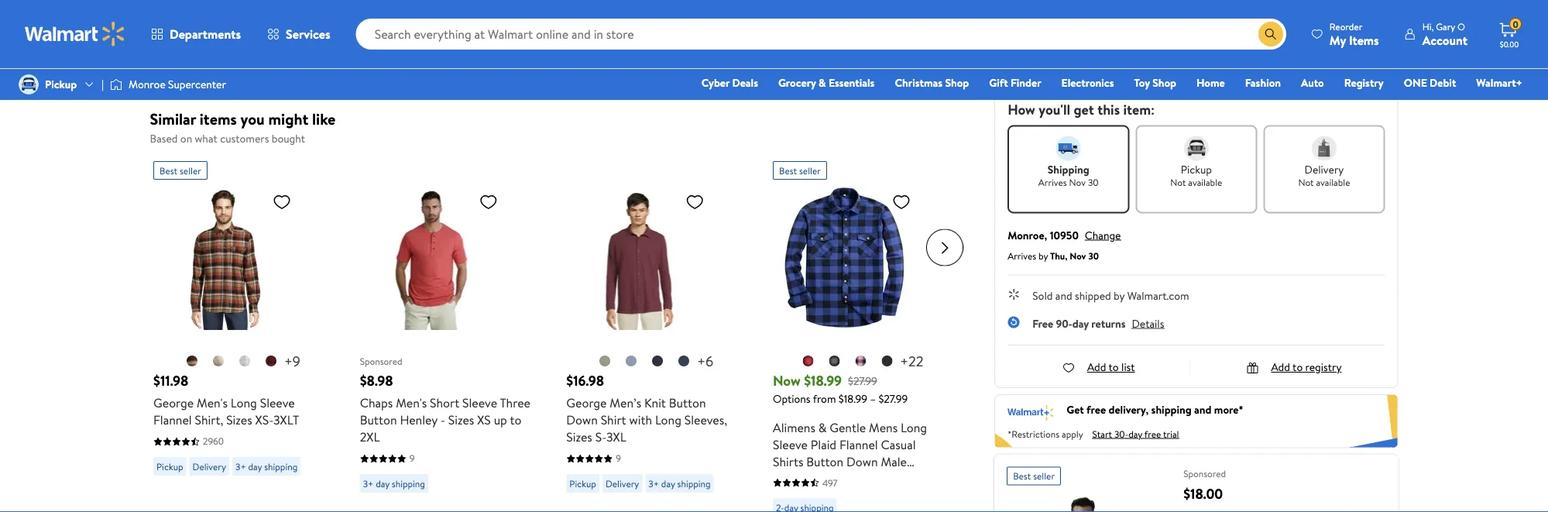Task type: locate. For each thing, give the bounding box(es) containing it.
0 vertical spatial flannel
[[153, 411, 192, 428]]

2 available from the left
[[1317, 176, 1351, 189]]

bought
[[272, 131, 305, 146]]

sponsored up $8.98
[[360, 354, 402, 367]]

by right shipped
[[1114, 288, 1125, 303]]

sponsored $8.98 chaps men's short sleeve three button henley - sizes xs up to 2xl
[[360, 354, 530, 445]]

delivery down intent image for delivery
[[1305, 161, 1344, 176]]

add
[[1088, 359, 1107, 374], [1272, 359, 1291, 374]]

$16.98 george men's knit button down shirt with long sleeves, sizes s-3xl
[[566, 371, 727, 445]]

0 horizontal spatial 3+
[[235, 459, 246, 473]]

how you'll get this item:
[[1008, 99, 1155, 119]]

1 george from the left
[[153, 394, 193, 411]]

2 horizontal spatial seller
[[1034, 470, 1055, 483]]

b pink image
[[854, 354, 867, 367]]

seller for +9
[[179, 163, 201, 177]]

men's inside $11.98 george men's long sleeve flannel shirt, sizes xs-3xlt
[[196, 394, 227, 411]]

product group containing $8.98
[[360, 155, 532, 512]]

best seller for +9
[[159, 163, 201, 177]]

1 horizontal spatial button
[[669, 394, 706, 411]]

to
[[1109, 359, 1119, 374], [1293, 359, 1303, 374], [510, 411, 521, 428]]

free
[[1033, 316, 1054, 331]]

electronics
[[1062, 75, 1114, 90]]

0 vertical spatial by
[[1039, 249, 1048, 262]]

1 vertical spatial sponsored
[[1184, 467, 1227, 480]]

clothing size list
[[1005, 0, 1389, 87]]

delivery not available
[[1299, 161, 1351, 189]]

0 horizontal spatial 3xl
[[606, 428, 626, 445]]

3xl left with
[[606, 428, 626, 445]]

1 horizontal spatial best seller
[[779, 163, 821, 177]]

dark navy stripe image
[[678, 354, 690, 367]]

0 horizontal spatial not
[[1171, 176, 1187, 189]]

toy shop
[[1135, 75, 1177, 90]]

to left registry
[[1293, 359, 1303, 374]]

shipping down xs-
[[264, 459, 297, 473]]

available in additional 6 variants element
[[697, 351, 713, 370]]

xs
[[1047, 6, 1059, 21], [477, 411, 491, 428]]

from
[[813, 391, 836, 406]]

available down intent image for pickup
[[1189, 176, 1223, 189]]

monroe supercenter
[[129, 77, 226, 92]]

1 horizontal spatial arrives
[[1039, 176, 1067, 189]]

chaps men's short sleeve three button henley - sizes xs up to 2xl image
[[360, 186, 504, 330]]

shipping arrives nov 30
[[1039, 161, 1099, 189]]

henley
[[400, 411, 437, 428]]

by left the thu,
[[1039, 249, 1048, 262]]

0 horizontal spatial delivery
[[192, 459, 226, 473]]

0 vertical spatial 2xl
[[1236, 35, 1253, 50]]

sleeve right "short"
[[462, 394, 497, 411]]

2 horizontal spatial button
[[806, 452, 843, 469]]

3 product group from the left
[[566, 155, 739, 512]]

shipping up 'trial'
[[1152, 402, 1192, 417]]

0 vertical spatial $27.99
[[848, 373, 877, 388]]

george down $11.98
[[153, 394, 193, 411]]

0 horizontal spatial best
[[159, 163, 177, 177]]

0 horizontal spatial flannel
[[153, 411, 192, 428]]

nov
[[1070, 176, 1086, 189], [1070, 249, 1087, 262]]

shipping
[[1048, 161, 1090, 176]]

0 horizontal spatial men's
[[196, 394, 227, 411]]

arrives down monroe,
[[1008, 249, 1037, 262]]

1 horizontal spatial  image
[[110, 77, 122, 92]]

long right with
[[655, 411, 681, 428]]

start
[[1093, 427, 1113, 440]]

nov inside shipping arrives nov 30
[[1070, 176, 1086, 189]]

2xl down chaps
[[360, 428, 379, 445]]

1 vertical spatial flannel
[[839, 435, 878, 452]]

button down $8.98
[[360, 411, 397, 428]]

0 vertical spatial free
[[1087, 402, 1106, 417]]

3xl button
[[1008, 61, 1098, 84]]

2 horizontal spatial long
[[901, 418, 927, 435]]

0 vertical spatial 3xlt
[[1138, 64, 1160, 80]]

0 horizontal spatial arrives
[[1008, 249, 1037, 262]]

button right the "knit"
[[669, 394, 706, 411]]

1 vertical spatial free
[[1145, 427, 1162, 440]]

long right the mens
[[901, 418, 927, 435]]

available in additional 22 variants element
[[900, 351, 923, 370]]

sizes inside sponsored $8.98 chaps men's short sleeve three button henley - sizes xs up to 2xl
[[448, 411, 474, 428]]

2 add from the left
[[1272, 359, 1291, 374]]

weathered blue geo image
[[625, 354, 637, 367]]

home link
[[1190, 74, 1232, 91]]

0 vertical spatial 30
[[1088, 176, 1099, 189]]

2xl left search icon
[[1236, 35, 1253, 50]]

three
[[500, 394, 530, 411]]

1 available from the left
[[1189, 176, 1223, 189]]

trial
[[1164, 427, 1179, 440]]

2 horizontal spatial delivery
[[1305, 161, 1344, 176]]

add left registry
[[1272, 359, 1291, 374]]

and left more*
[[1195, 402, 1212, 417]]

services button
[[254, 15, 344, 53]]

3xlt down the "available in additional 9 variants" element
[[273, 411, 299, 428]]

1 product group from the left
[[153, 155, 326, 512]]

0 vertical spatial xs
[[1047, 6, 1059, 21]]

3xlt down xlt "button"
[[1138, 64, 1160, 80]]

1 vertical spatial &
[[818, 418, 827, 435]]

you'll
[[1039, 99, 1071, 119]]

delivery down s-
[[605, 476, 639, 490]]

down left "male"
[[846, 452, 878, 469]]

2xl button
[[1200, 31, 1290, 54]]

0 horizontal spatial xs
[[477, 411, 491, 428]]

orange plaid image
[[185, 354, 198, 367]]

flannel inside alimens & gentle mens long sleeve plaid flannel casual shirts button down male regular fit
[[839, 435, 878, 452]]

seller for +22
[[799, 163, 821, 177]]

add to favorites list, chaps men's short sleeve three button henley - sizes xs up to 2xl image
[[479, 192, 498, 211]]

9 for george
[[616, 451, 621, 464]]

best inside $18.00 group
[[1013, 470, 1031, 483]]

$18.99
[[804, 371, 842, 390], [839, 391, 867, 406]]

arrives down intent image for shipping
[[1039, 176, 1067, 189]]

0 horizontal spatial down
[[566, 411, 598, 428]]

3+ day shipping down xs-
[[235, 459, 297, 473]]

to for registry
[[1293, 359, 1303, 374]]

available down intent image for delivery
[[1317, 176, 1351, 189]]

sleeve inside sponsored $8.98 chaps men's short sleeve three button henley - sizes xs up to 2xl
[[462, 394, 497, 411]]

&
[[819, 75, 826, 90], [818, 418, 827, 435]]

1 vertical spatial and
[[1195, 402, 1212, 417]]

nov right the thu,
[[1070, 249, 1087, 262]]

1 horizontal spatial 3xl
[[1044, 64, 1062, 80]]

day inside get free delivery, shipping and more* banner
[[1129, 427, 1143, 440]]

9
[[409, 451, 414, 464], [616, 451, 621, 464]]

1 horizontal spatial men's
[[396, 394, 427, 411]]

to left "list"
[[1109, 359, 1119, 374]]

0 horizontal spatial sleeve
[[260, 394, 295, 411]]

sponsored inside $18.00 group
[[1184, 467, 1227, 480]]

get free delivery, shipping and more* banner
[[995, 394, 1399, 448]]

2 shop from the left
[[1153, 75, 1177, 90]]

1 vertical spatial 3xlt
[[273, 411, 299, 428]]

1 horizontal spatial 9
[[616, 451, 621, 464]]

2 product group from the left
[[360, 155, 532, 512]]

sold
[[1033, 288, 1053, 303]]

george for $16.98
[[566, 394, 607, 411]]

sizes right -
[[448, 411, 474, 428]]

0 horizontal spatial $27.99
[[848, 373, 877, 388]]

3xl
[[1044, 64, 1062, 80], [606, 428, 626, 445]]

0
[[1513, 18, 1519, 31]]

1 vertical spatial $18.99
[[839, 391, 867, 406]]

+22
[[900, 351, 923, 370]]

$18.99 up from
[[804, 371, 842, 390]]

1 horizontal spatial flannel
[[839, 435, 878, 452]]

1 horizontal spatial sizes
[[448, 411, 474, 428]]

product group containing +6
[[566, 155, 739, 512]]

on
[[180, 131, 192, 146]]

9 down henley
[[409, 451, 414, 464]]

chaps men's & big men's long sleeve stretch button down flannel shirt image
[[1007, 492, 1172, 512]]

nov down intent image for shipping
[[1070, 176, 1086, 189]]

0 horizontal spatial to
[[510, 411, 521, 428]]

1 horizontal spatial sleeve
[[462, 394, 497, 411]]

down left shirt
[[566, 411, 598, 428]]

alimens
[[773, 418, 815, 435]]

product group containing +9
[[153, 155, 326, 512]]

add to favorites list, george men's long sleeve flannel shirt, sizes xs-3xlt image
[[272, 192, 291, 211]]

0 vertical spatial &
[[819, 75, 826, 90]]

grocery & essentials
[[779, 75, 875, 90]]

1 vertical spatial nov
[[1070, 249, 1087, 262]]

george men's long sleeve flannel shirt, sizes xs-3xlt image
[[153, 186, 297, 330]]

add to list
[[1088, 359, 1135, 374]]

9 down shirt
[[616, 451, 621, 464]]

1 shop from the left
[[946, 75, 969, 90]]

0 vertical spatial 3xl
[[1044, 64, 1062, 80]]

m
[[1240, 6, 1249, 21]]

0 horizontal spatial sponsored
[[360, 354, 402, 367]]

& left gentle
[[818, 418, 827, 435]]

monroe
[[129, 77, 166, 92]]

long inside $16.98 george men's knit button down shirt with long sleeves, sizes s-3xl
[[655, 411, 681, 428]]

free right get
[[1087, 402, 1106, 417]]

shipping down henley
[[392, 476, 425, 490]]

1 9 from the left
[[409, 451, 414, 464]]

1 horizontal spatial seller
[[799, 163, 821, 177]]

long inside alimens & gentle mens long sleeve plaid flannel casual shirts button down male regular fit
[[901, 418, 927, 435]]

similar items you might like based on what customers bought
[[150, 108, 336, 146]]

0 vertical spatial nov
[[1070, 176, 1086, 189]]

items
[[1349, 31, 1380, 48]]

one debit
[[1404, 75, 1457, 90]]

0 horizontal spatial by
[[1039, 249, 1048, 262]]

1 horizontal spatial by
[[1114, 288, 1125, 303]]

with
[[629, 411, 652, 428]]

sizes left xs-
[[226, 411, 252, 428]]

sleeve
[[260, 394, 295, 411], [462, 394, 497, 411], [773, 435, 808, 452]]

sponsored up "$18.00"
[[1184, 467, 1227, 480]]

available inside the delivery not available
[[1317, 176, 1351, 189]]

1 horizontal spatial 3+
[[363, 476, 373, 490]]

2 horizontal spatial best
[[1013, 470, 1031, 483]]

not inside pickup not available
[[1171, 176, 1187, 189]]

best seller for +22
[[779, 163, 821, 177]]

christmas shop link
[[888, 74, 976, 91]]

sizes inside $16.98 george men's knit button down shirt with long sleeves, sizes s-3xl
[[566, 428, 592, 445]]

2 vertical spatial delivery
[[605, 476, 639, 490]]

$11.98 george men's long sleeve flannel shirt, sizes xs-3xlt
[[153, 371, 299, 428]]

not down intent image for delivery
[[1299, 176, 1314, 189]]

 image down walmart image
[[19, 74, 39, 95]]

1 add from the left
[[1088, 359, 1107, 374]]

1 horizontal spatial add
[[1272, 359, 1291, 374]]

3xl inside button
[[1044, 64, 1062, 80]]

george down $16.98
[[566, 394, 607, 411]]

best
[[159, 163, 177, 177], [779, 163, 797, 177], [1013, 470, 1031, 483]]

sponsored $18.00
[[1184, 467, 1227, 503]]

0 horizontal spatial best seller
[[159, 163, 201, 177]]

0 vertical spatial sponsored
[[360, 354, 402, 367]]

add to registry
[[1272, 359, 1342, 374]]

& inside alimens & gentle mens long sleeve plaid flannel casual shirts button down male regular fit
[[818, 418, 827, 435]]

2 not from the left
[[1299, 176, 1314, 189]]

1 vertical spatial xs
[[477, 411, 491, 428]]

flannel right plaid
[[839, 435, 878, 452]]

sleeve down "red mark plaid" icon
[[260, 394, 295, 411]]

1 vertical spatial 30
[[1089, 249, 1099, 262]]

down inside $16.98 george men's knit button down shirt with long sleeves, sizes s-3xl
[[566, 411, 598, 428]]

1 horizontal spatial best
[[779, 163, 797, 177]]

long right shirt,
[[230, 394, 257, 411]]

1 vertical spatial by
[[1114, 288, 1125, 303]]

 image right | on the left top of the page
[[110, 77, 122, 92]]

1 vertical spatial down
[[846, 452, 878, 469]]

button up 497
[[806, 452, 843, 469]]

0 horizontal spatial add
[[1088, 359, 1107, 374]]

0 horizontal spatial 3+ day shipping
[[235, 459, 297, 473]]

men's inside sponsored $8.98 chaps men's short sleeve three button henley - sizes xs up to 2xl
[[396, 394, 427, 411]]

add for add to list
[[1088, 359, 1107, 374]]

30 inside shipping arrives nov 30
[[1088, 176, 1099, 189]]

delivery
[[1305, 161, 1344, 176], [192, 459, 226, 473], [605, 476, 639, 490]]

0 horizontal spatial 9
[[409, 451, 414, 464]]

pickup
[[45, 77, 77, 92], [1181, 161, 1212, 176], [156, 459, 183, 473], [569, 476, 596, 490]]

2 horizontal spatial to
[[1293, 359, 1303, 374]]

xs up xl
[[1047, 6, 1059, 21]]

shipping inside banner
[[1152, 402, 1192, 417]]

1 horizontal spatial 3xlt
[[1138, 64, 1160, 80]]

30 down change
[[1089, 249, 1099, 262]]

sleeve for $8.98
[[462, 394, 497, 411]]

sleeve left plaid
[[773, 435, 808, 452]]

0 horizontal spatial 2xl
[[360, 428, 379, 445]]

3+ day shipping down sleeves, at bottom left
[[648, 476, 710, 490]]

best for +22
[[779, 163, 797, 177]]

-
[[440, 411, 445, 428]]

supercenter
[[168, 77, 226, 92]]

1 horizontal spatial $27.99
[[878, 391, 908, 406]]

not
[[1171, 176, 1187, 189], [1299, 176, 1314, 189]]

3xl right finder in the right top of the page
[[1044, 64, 1062, 80]]

2 men's from the left
[[396, 394, 427, 411]]

$27.99 right –
[[878, 391, 908, 406]]

flannel
[[153, 411, 192, 428], [839, 435, 878, 452]]

not for delivery
[[1299, 176, 1314, 189]]

sizes left s-
[[566, 428, 592, 445]]

and right the 'sold'
[[1056, 288, 1073, 303]]

0 horizontal spatial 3xlt
[[273, 411, 299, 428]]

1 vertical spatial 3xl
[[606, 428, 626, 445]]

4 product group from the left
[[773, 155, 945, 512]]

sleeve inside alimens & gentle mens long sleeve plaid flannel casual shirts button down male regular fit
[[773, 435, 808, 452]]

auto
[[1302, 75, 1325, 90]]

finder
[[1011, 75, 1042, 90]]

xs left up at the bottom left
[[477, 411, 491, 428]]

2xl inside sponsored $8.98 chaps men's short sleeve three button henley - sizes xs up to 2xl
[[360, 428, 379, 445]]

1 horizontal spatial long
[[655, 411, 681, 428]]

not for pickup
[[1171, 176, 1187, 189]]

george inside $11.98 george men's long sleeve flannel shirt, sizes xs-3xlt
[[153, 394, 193, 411]]

1 horizontal spatial available
[[1317, 176, 1351, 189]]

add left "list"
[[1088, 359, 1107, 374]]

sizes inside $11.98 george men's long sleeve flannel shirt, sizes xs-3xlt
[[226, 411, 252, 428]]

0 horizontal spatial sizes
[[226, 411, 252, 428]]

sizes for $8.98
[[448, 411, 474, 428]]

0 vertical spatial down
[[566, 411, 598, 428]]

add to registry button
[[1247, 359, 1342, 374]]

0 horizontal spatial seller
[[179, 163, 201, 177]]

0 horizontal spatial  image
[[19, 74, 39, 95]]

$27.99 down the b pink image at bottom right
[[848, 373, 877, 388]]

fit
[[817, 469, 831, 487]]

& for essentials
[[819, 75, 826, 90]]

& right grocery
[[819, 75, 826, 90]]

0 vertical spatial $18.99
[[804, 371, 842, 390]]

xlt
[[1141, 35, 1157, 50]]

product group
[[153, 155, 326, 512], [360, 155, 532, 512], [566, 155, 739, 512], [773, 155, 945, 512]]

to right up at the bottom left
[[510, 411, 521, 428]]

shop right 'toy'
[[1153, 75, 1177, 90]]

3xlt
[[1138, 64, 1160, 80], [273, 411, 299, 428]]

1 horizontal spatial not
[[1299, 176, 1314, 189]]

free left 'trial'
[[1145, 427, 1162, 440]]

m button
[[1200, 2, 1290, 25]]

3xlt inside $11.98 george men's long sleeve flannel shirt, sizes xs-3xlt
[[273, 411, 299, 428]]

men's up 2960
[[196, 394, 227, 411]]

0 horizontal spatial shop
[[946, 75, 969, 90]]

*restrictions apply
[[1008, 427, 1084, 440]]

knit
[[644, 394, 666, 411]]

registry
[[1345, 75, 1384, 90]]

0 horizontal spatial george
[[153, 394, 193, 411]]

30 inside monroe, 10950 change arrives by thu, nov 30
[[1089, 249, 1099, 262]]

1 horizontal spatial shop
[[1153, 75, 1177, 90]]

delivery down 2960
[[192, 459, 226, 473]]

1 vertical spatial 2xl
[[360, 428, 379, 445]]

sponsored inside sponsored $8.98 chaps men's short sleeve three button henley - sizes xs up to 2xl
[[360, 354, 402, 367]]

shop right christmas
[[946, 75, 969, 90]]

s button
[[1104, 2, 1194, 25]]

you
[[241, 108, 265, 130]]

a gray image
[[828, 354, 840, 367]]

free 90-day returns details
[[1033, 316, 1165, 331]]

0 horizontal spatial long
[[230, 394, 257, 411]]

available inside pickup not available
[[1189, 176, 1223, 189]]

and inside banner
[[1195, 402, 1212, 417]]

2 horizontal spatial best seller
[[1013, 470, 1055, 483]]

1 horizontal spatial 2xl
[[1236, 35, 1253, 50]]

not down intent image for pickup
[[1171, 176, 1187, 189]]

3+ day shipping
[[235, 459, 297, 473], [363, 476, 425, 490], [648, 476, 710, 490]]

1 horizontal spatial xs
[[1047, 6, 1059, 21]]

george inside $16.98 george men's knit button down shirt with long sleeves, sizes s-3xl
[[566, 394, 607, 411]]

add to favorites list, george men's knit button down shirt with long sleeves, sizes s-3xl image
[[686, 192, 704, 211]]

1 horizontal spatial to
[[1109, 359, 1119, 374]]

0 horizontal spatial button
[[360, 411, 397, 428]]

1 not from the left
[[1171, 176, 1187, 189]]

 image
[[19, 74, 39, 95], [110, 77, 122, 92]]

1 horizontal spatial george
[[566, 394, 607, 411]]

0 vertical spatial arrives
[[1039, 176, 1067, 189]]

30 up change
[[1088, 176, 1099, 189]]

1 horizontal spatial down
[[846, 452, 878, 469]]

sleeve for &
[[773, 435, 808, 452]]

2 9 from the left
[[616, 451, 621, 464]]

men's left "short"
[[396, 394, 427, 411]]

by
[[1039, 249, 1048, 262], [1114, 288, 1125, 303]]

0 vertical spatial delivery
[[1305, 161, 1344, 176]]

available
[[1189, 176, 1223, 189], [1317, 176, 1351, 189]]

0 horizontal spatial and
[[1056, 288, 1073, 303]]

$18.99 left –
[[839, 391, 867, 406]]

sponsored for $18.00
[[1184, 467, 1227, 480]]

not inside the delivery not available
[[1299, 176, 1314, 189]]

arrives inside monroe, 10950 change arrives by thu, nov 30
[[1008, 249, 1037, 262]]

l
[[1338, 6, 1343, 21]]

flannel left shirt,
[[153, 411, 192, 428]]

2 george from the left
[[566, 394, 607, 411]]

3+ day shipping down henley
[[363, 476, 425, 490]]

1 men's from the left
[[196, 394, 227, 411]]



Task type: vqa. For each thing, say whether or not it's contained in the screenshot.
the left Delivery
yes



Task type: describe. For each thing, give the bounding box(es) containing it.
shop for toy shop
[[1153, 75, 1177, 90]]

o
[[1458, 20, 1466, 33]]

similar
[[150, 108, 196, 130]]

0 horizontal spatial free
[[1087, 402, 1106, 417]]

details
[[1132, 316, 1165, 331]]

 image for monroe supercenter
[[110, 77, 122, 92]]

next slide for similar items you might like list image
[[927, 229, 964, 266]]

items
[[200, 108, 237, 130]]

men's
[[610, 394, 641, 411]]

sizes for george
[[566, 428, 592, 445]]

to inside sponsored $8.98 chaps men's short sleeve three button henley - sizes xs up to 2xl
[[510, 411, 521, 428]]

gentle
[[830, 418, 866, 435]]

alimens & gentle mens long sleeve plaid flannel casual shirts button down male regular fit
[[773, 418, 927, 487]]

|
[[102, 77, 104, 92]]

shirt,
[[194, 411, 223, 428]]

red mark plaid image
[[265, 354, 277, 367]]

1 vertical spatial $27.99
[[878, 391, 908, 406]]

2 horizontal spatial 3+
[[648, 476, 659, 490]]

arrives inside shipping arrives nov 30
[[1039, 176, 1067, 189]]

reorder
[[1330, 20, 1363, 33]]

2xlt
[[1329, 35, 1352, 50]]

intent image for delivery image
[[1312, 136, 1337, 161]]

walmart.com
[[1128, 288, 1190, 303]]

cyber deals
[[702, 75, 758, 90]]

shop for christmas shop
[[946, 75, 969, 90]]

intent image for shipping image
[[1057, 136, 1081, 161]]

departments button
[[138, 15, 254, 53]]

get free delivery, shipping and more*
[[1067, 402, 1244, 417]]

fashion link
[[1239, 74, 1288, 91]]

2 horizontal spatial 3+ day shipping
[[648, 476, 710, 490]]

available for delivery
[[1317, 176, 1351, 189]]

customers
[[220, 131, 269, 146]]

1 horizontal spatial delivery
[[605, 476, 639, 490]]

best seller inside $18.00 group
[[1013, 470, 1055, 483]]

s
[[1146, 6, 1152, 21]]

george men's long sleeve flannel shirts, 2-pack, sizes s-2xl - image 5 of 5 image
[[158, 0, 248, 46]]

male
[[881, 452, 907, 469]]

$18.00
[[1184, 484, 1223, 503]]

add to list button
[[1063, 359, 1135, 374]]

9 for $8.98
[[409, 451, 414, 464]]

hi, gary o account
[[1423, 20, 1468, 48]]

2xl inside button
[[1236, 35, 1253, 50]]

george men's knit button down shirt with long sleeves, sizes s-3xl image
[[566, 186, 710, 330]]

0 vertical spatial and
[[1056, 288, 1073, 303]]

fashion
[[1245, 75, 1281, 90]]

mens
[[869, 418, 898, 435]]

this
[[1098, 99, 1120, 119]]

+6
[[697, 351, 713, 370]]

1 horizontal spatial free
[[1145, 427, 1162, 440]]

1 vertical spatial delivery
[[192, 459, 226, 473]]

now
[[773, 371, 801, 390]]

$16.98
[[566, 371, 604, 390]]

my
[[1330, 31, 1347, 48]]

nov inside monroe, 10950 change arrives by thu, nov 30
[[1070, 249, 1087, 262]]

search icon image
[[1265, 28, 1277, 40]]

Walmart Site-Wide search field
[[356, 19, 1287, 50]]

3xlt button
[[1104, 61, 1194, 84]]

pickup not available
[[1171, 161, 1223, 189]]

grocery
[[779, 75, 816, 90]]

xs inside sponsored $8.98 chaps men's short sleeve three button henley - sizes xs up to 2xl
[[477, 411, 491, 428]]

one debit link
[[1397, 74, 1464, 91]]

now $18.99 $27.99 options from $18.99 – $27.99
[[773, 371, 908, 406]]

regular
[[773, 469, 814, 487]]

one
[[1404, 75, 1428, 90]]

change button
[[1085, 227, 1121, 242]]

497
[[822, 476, 838, 489]]

home
[[1197, 75, 1225, 90]]

sponsored for $8.98
[[360, 354, 402, 367]]

dark navy geo image
[[651, 354, 664, 367]]

shirt
[[601, 411, 626, 428]]

 image for pickup
[[19, 74, 39, 95]]

debit
[[1430, 75, 1457, 90]]

a a red image
[[802, 354, 814, 367]]

walmart image
[[25, 22, 126, 46]]

walmart+ link
[[1470, 74, 1530, 91]]

$18.00 group
[[995, 454, 1399, 512]]

green artichoke image
[[599, 354, 611, 367]]

to for list
[[1109, 359, 1119, 374]]

xs inside button
[[1047, 6, 1059, 21]]

1 horizontal spatial 3+ day shipping
[[363, 476, 425, 490]]

departments
[[170, 26, 241, 43]]

intent image for pickup image
[[1184, 136, 1209, 161]]

button inside sponsored $8.98 chaps men's short sleeve three button henley - sizes xs up to 2xl
[[360, 411, 397, 428]]

george for $11.98
[[153, 394, 193, 411]]

christmas shop
[[895, 75, 969, 90]]

add for add to registry
[[1272, 359, 1291, 374]]

like
[[312, 108, 336, 130]]

auto link
[[1295, 74, 1332, 91]]

best for +9
[[159, 163, 177, 177]]

shirts
[[773, 452, 803, 469]]

by inside monroe, 10950 change arrives by thu, nov 30
[[1039, 249, 1048, 262]]

gary
[[1437, 20, 1456, 33]]

3xlt inside 3xlt button
[[1138, 64, 1160, 80]]

shipped
[[1075, 288, 1112, 303]]

down inside alimens & gentle mens long sleeve plaid flannel casual shirts button down male regular fit
[[846, 452, 878, 469]]

3xl inside $16.98 george men's knit button down shirt with long sleeves, sizes s-3xl
[[606, 428, 626, 445]]

seller inside $18.00 group
[[1034, 470, 1055, 483]]

pickup inside pickup not available
[[1181, 161, 1212, 176]]

velljo tan plaid image
[[212, 354, 224, 367]]

l button
[[1296, 2, 1386, 25]]

account
[[1423, 31, 1468, 48]]

details button
[[1132, 316, 1165, 331]]

& for gentle
[[818, 418, 827, 435]]

casual
[[881, 435, 916, 452]]

monroe, 10950 change arrives by thu, nov 30
[[1008, 227, 1121, 262]]

grocery & essentials link
[[772, 74, 882, 91]]

gift
[[989, 75, 1008, 90]]

sleeve inside $11.98 george men's long sleeve flannel shirt, sizes xs-3xlt
[[260, 394, 295, 411]]

xlt button
[[1104, 31, 1194, 54]]

product group containing +22
[[773, 155, 945, 512]]

thu,
[[1051, 249, 1068, 262]]

2960
[[203, 434, 224, 447]]

cyber deals link
[[695, 74, 765, 91]]

z-dark gray image
[[881, 354, 893, 367]]

christmas
[[895, 75, 943, 90]]

shipping down sleeves, at bottom left
[[677, 476, 710, 490]]

90-
[[1056, 316, 1073, 331]]

sold and shipped by walmart.com
[[1033, 288, 1190, 303]]

alimens & gentle mens long sleeve plaid flannel casual shirts button down male regular fit image
[[773, 186, 917, 330]]

walmart plus image
[[1008, 402, 1055, 421]]

how
[[1008, 99, 1036, 119]]

start 30-day free trial
[[1093, 427, 1179, 440]]

add to favorites list, alimens & gentle mens long sleeve plaid flannel casual shirts button down male regular fit image
[[892, 192, 911, 211]]

button inside $16.98 george men's knit button down shirt with long sleeves, sizes s-3xl
[[669, 394, 706, 411]]

+9
[[284, 351, 300, 370]]

chaps
[[360, 394, 393, 411]]

apply
[[1062, 427, 1084, 440]]

available in additional 9 variants element
[[284, 351, 300, 370]]

might
[[268, 108, 309, 130]]

long inside $11.98 george men's long sleeve flannel shirt, sizes xs-3xlt
[[230, 394, 257, 411]]

reorder my items
[[1330, 20, 1380, 48]]

short
[[430, 394, 459, 411]]

delivery,
[[1109, 402, 1149, 417]]

$8.98
[[360, 371, 393, 390]]

list
[[1122, 359, 1135, 374]]

delivery inside the delivery not available
[[1305, 161, 1344, 176]]

returns
[[1092, 316, 1126, 331]]

Search search field
[[356, 19, 1287, 50]]

button inside alimens & gentle mens long sleeve plaid flannel casual shirts button down male regular fit
[[806, 452, 843, 469]]

flannel inside $11.98 george men's long sleeve flannel shirt, sizes xs-3xlt
[[153, 411, 192, 428]]

medium grey plaid image
[[238, 354, 251, 367]]

gift finder
[[989, 75, 1042, 90]]

available for pickup
[[1189, 176, 1223, 189]]

*restrictions
[[1008, 427, 1060, 440]]

services
[[286, 26, 331, 43]]



